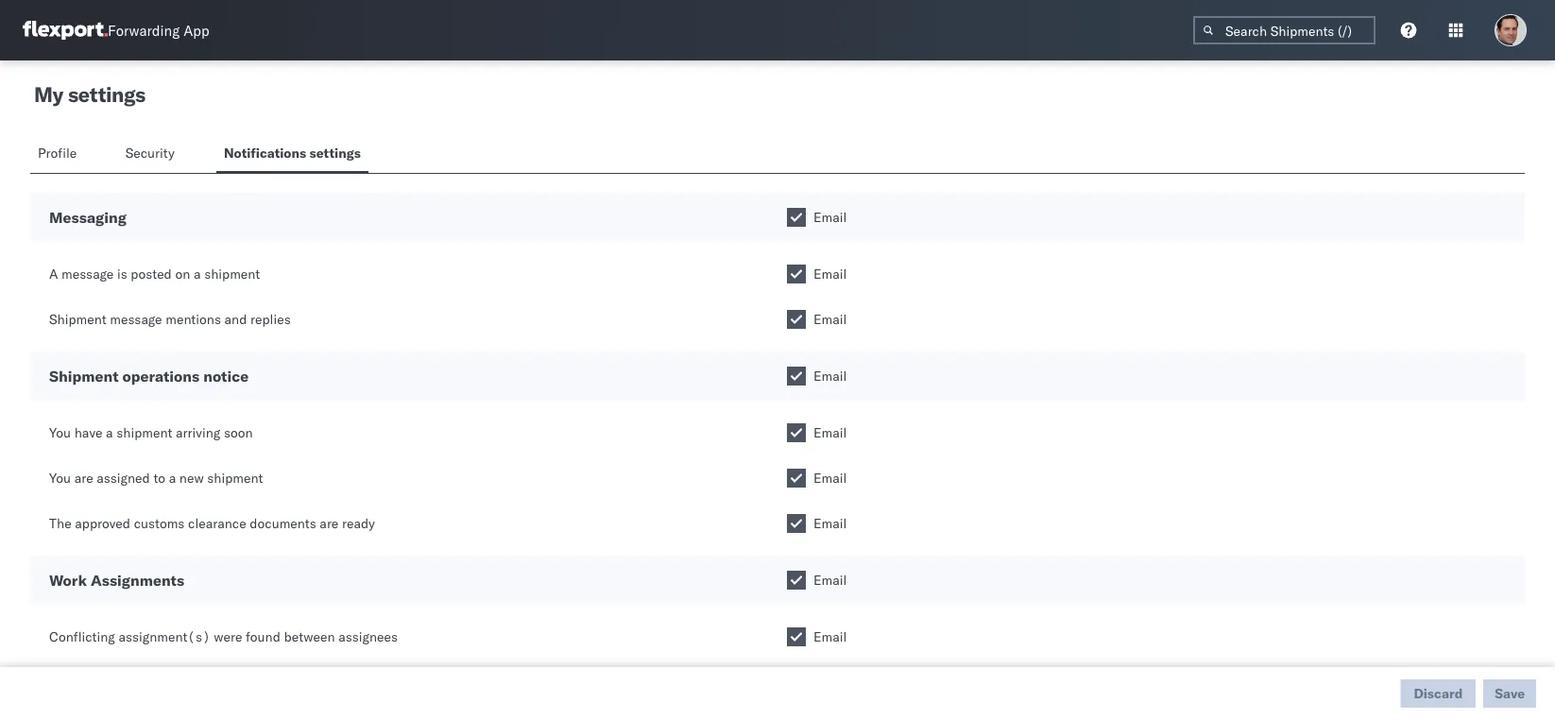 Task type: locate. For each thing, give the bounding box(es) containing it.
5 email from the top
[[814, 424, 847, 441]]

1 shipment from the top
[[49, 311, 106, 327]]

operations
[[122, 367, 200, 386]]

you left have
[[49, 424, 71, 441]]

a
[[49, 266, 58, 282]]

you
[[49, 424, 71, 441], [49, 470, 71, 486]]

documents
[[250, 515, 316, 532]]

are left assigned
[[74, 470, 93, 486]]

2 you from the top
[[49, 470, 71, 486]]

profile
[[38, 145, 77, 161]]

1 vertical spatial shipment
[[49, 367, 119, 386]]

0 vertical spatial message
[[61, 266, 114, 282]]

a
[[194, 266, 201, 282], [106, 424, 113, 441], [169, 470, 176, 486]]

None checkbox
[[787, 208, 806, 227], [787, 265, 806, 283], [787, 367, 806, 386], [787, 469, 806, 488], [787, 571, 806, 590], [787, 627, 806, 646], [787, 208, 806, 227], [787, 265, 806, 283], [787, 367, 806, 386], [787, 469, 806, 488], [787, 571, 806, 590], [787, 627, 806, 646]]

1 horizontal spatial a
[[169, 470, 176, 486]]

assignment(s)
[[119, 628, 210, 645]]

you up the the
[[49, 470, 71, 486]]

are
[[74, 470, 93, 486], [320, 515, 339, 532]]

9 email from the top
[[814, 628, 847, 645]]

notice
[[203, 367, 249, 386]]

a right have
[[106, 424, 113, 441]]

security button
[[118, 136, 186, 173]]

work
[[49, 571, 87, 590]]

settings right the notifications
[[309, 145, 361, 161]]

were
[[214, 628, 242, 645]]

7 email from the top
[[814, 515, 847, 532]]

email for work assignments
[[814, 572, 847, 588]]

are left ready
[[320, 515, 339, 532]]

0 vertical spatial shipment
[[204, 266, 260, 282]]

to
[[153, 470, 165, 486]]

my
[[34, 81, 63, 107]]

shipment up you are assigned to a new shipment
[[116, 424, 172, 441]]

0 horizontal spatial settings
[[68, 81, 145, 107]]

None checkbox
[[787, 310, 806, 329], [787, 423, 806, 442], [787, 514, 806, 533], [787, 310, 806, 329], [787, 423, 806, 442], [787, 514, 806, 533]]

shipment
[[204, 266, 260, 282], [116, 424, 172, 441], [207, 470, 263, 486]]

1 vertical spatial a
[[106, 424, 113, 441]]

1 you from the top
[[49, 424, 71, 441]]

2 horizontal spatial a
[[194, 266, 201, 282]]

the
[[49, 515, 71, 532]]

1 vertical spatial settings
[[309, 145, 361, 161]]

a right on
[[194, 266, 201, 282]]

1 horizontal spatial settings
[[309, 145, 361, 161]]

shipment
[[49, 311, 106, 327], [49, 367, 119, 386]]

4 email from the top
[[814, 368, 847, 384]]

shipment operations notice
[[49, 367, 249, 386]]

0 vertical spatial a
[[194, 266, 201, 282]]

settings for notifications settings
[[309, 145, 361, 161]]

settings right my
[[68, 81, 145, 107]]

message for shipment
[[110, 311, 162, 327]]

conflicting
[[49, 628, 115, 645]]

found
[[246, 628, 280, 645]]

and
[[224, 311, 247, 327]]

8 email from the top
[[814, 572, 847, 588]]

6 email from the top
[[814, 470, 847, 486]]

message down is
[[110, 311, 162, 327]]

3 email from the top
[[814, 311, 847, 327]]

Search Shipments (/) text field
[[1193, 16, 1376, 44]]

notifications settings button
[[216, 136, 368, 173]]

you are assigned to a new shipment
[[49, 470, 263, 486]]

settings inside button
[[309, 145, 361, 161]]

you for you are assigned to a new shipment
[[49, 470, 71, 486]]

my settings
[[34, 81, 145, 107]]

email for shipment operations notice
[[814, 368, 847, 384]]

settings for my settings
[[68, 81, 145, 107]]

forwarding app
[[108, 21, 209, 39]]

2 shipment from the top
[[49, 367, 119, 386]]

approved
[[75, 515, 130, 532]]

message for a
[[61, 266, 114, 282]]

email for messaging
[[814, 209, 847, 225]]

1 vertical spatial you
[[49, 470, 71, 486]]

on
[[175, 266, 190, 282]]

0 vertical spatial shipment
[[49, 311, 106, 327]]

shipment up have
[[49, 367, 119, 386]]

shipment up and
[[204, 266, 260, 282]]

shipment down the a
[[49, 311, 106, 327]]

shipment right new on the left bottom of the page
[[207, 470, 263, 486]]

forwarding app link
[[23, 21, 209, 40]]

1 email from the top
[[814, 209, 847, 225]]

shipment for shipment message mentions and replies
[[49, 311, 106, 327]]

messaging
[[49, 208, 127, 227]]

2 vertical spatial shipment
[[207, 470, 263, 486]]

email
[[814, 209, 847, 225], [814, 266, 847, 282], [814, 311, 847, 327], [814, 368, 847, 384], [814, 424, 847, 441], [814, 470, 847, 486], [814, 515, 847, 532], [814, 572, 847, 588], [814, 628, 847, 645]]

0 vertical spatial you
[[49, 424, 71, 441]]

2 email from the top
[[814, 266, 847, 282]]

1 vertical spatial shipment
[[116, 424, 172, 441]]

1 vertical spatial message
[[110, 311, 162, 327]]

1 horizontal spatial are
[[320, 515, 339, 532]]

a right to
[[169, 470, 176, 486]]

0 vertical spatial settings
[[68, 81, 145, 107]]

1 vertical spatial are
[[320, 515, 339, 532]]

settings
[[68, 81, 145, 107], [309, 145, 361, 161]]

message right the a
[[61, 266, 114, 282]]

posted
[[131, 266, 172, 282]]

0 vertical spatial are
[[74, 470, 93, 486]]

message
[[61, 266, 114, 282], [110, 311, 162, 327]]



Task type: describe. For each thing, give the bounding box(es) containing it.
notifications
[[224, 145, 306, 161]]

forwarding
[[108, 21, 180, 39]]

work assignments
[[49, 571, 184, 590]]

email for shipment message mentions and replies
[[814, 311, 847, 327]]

profile button
[[30, 136, 88, 173]]

shipment for new
[[207, 470, 263, 486]]

shipment message mentions and replies
[[49, 311, 291, 327]]

replies
[[250, 311, 291, 327]]

have
[[74, 424, 102, 441]]

soon
[[224, 424, 253, 441]]

email for the approved customs clearance documents are ready
[[814, 515, 847, 532]]

security
[[125, 145, 175, 161]]

shipment for shipment operations notice
[[49, 367, 119, 386]]

shipment for a
[[204, 266, 260, 282]]

assigned
[[97, 470, 150, 486]]

new
[[179, 470, 204, 486]]

is
[[117, 266, 127, 282]]

app
[[183, 21, 209, 39]]

customs
[[134, 515, 185, 532]]

assignees
[[339, 628, 398, 645]]

2 vertical spatial a
[[169, 470, 176, 486]]

assignments
[[91, 571, 184, 590]]

you have a shipment arriving soon
[[49, 424, 253, 441]]

email for a message is posted on a shipment
[[814, 266, 847, 282]]

arriving
[[176, 424, 220, 441]]

flexport. image
[[23, 21, 108, 40]]

a message is posted on a shipment
[[49, 266, 260, 282]]

between
[[284, 628, 335, 645]]

clearance
[[188, 515, 246, 532]]

notifications settings
[[224, 145, 361, 161]]

mentions
[[166, 311, 221, 327]]

you for you have a shipment arriving soon
[[49, 424, 71, 441]]

0 horizontal spatial are
[[74, 470, 93, 486]]

email for you have a shipment arriving soon
[[814, 424, 847, 441]]

email for you are assigned to a new shipment
[[814, 470, 847, 486]]

email for conflicting assignment(s) were found between assignees
[[814, 628, 847, 645]]

0 horizontal spatial a
[[106, 424, 113, 441]]

conflicting assignment(s) were found between assignees
[[49, 628, 398, 645]]

the approved customs clearance documents are ready
[[49, 515, 375, 532]]

ready
[[342, 515, 375, 532]]



Task type: vqa. For each thing, say whether or not it's contained in the screenshot.
'found'
yes



